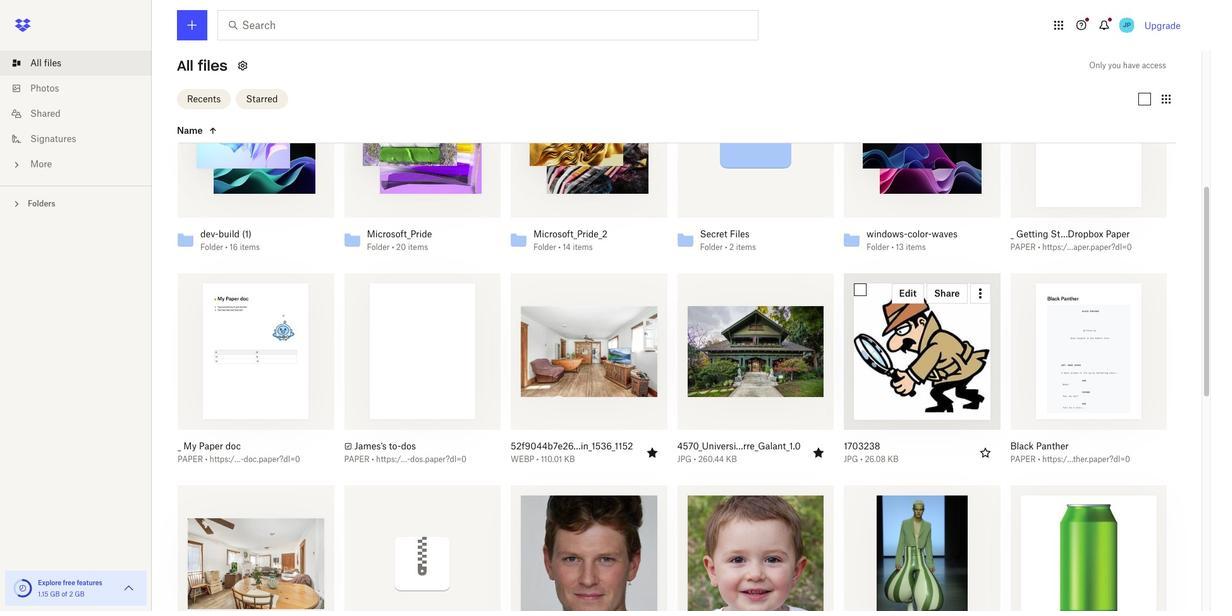 Task type: locate. For each thing, give the bounding box(es) containing it.
1 folder from the left
[[200, 242, 223, 252]]

files inside list item
[[44, 58, 61, 68]]

• left 20
[[392, 242, 394, 252]]

• down james's
[[372, 455, 374, 464]]

• inside ☑️ james's to-dos paper • https:/…-dos.paper?dl=0
[[372, 455, 374, 464]]

paper right my
[[199, 441, 223, 452]]

4 items from the left
[[736, 242, 756, 252]]

1 vertical spatial paper
[[199, 441, 223, 452]]

all up photos
[[30, 58, 42, 68]]

explore
[[38, 580, 61, 587]]

2 jpg from the left
[[844, 455, 858, 464]]

• left 110.01
[[536, 455, 539, 464]]

paper for james's
[[344, 455, 370, 464]]

2 horizontal spatial kb
[[888, 455, 899, 464]]

photos link
[[10, 76, 152, 101]]

• down panther
[[1038, 455, 1040, 464]]

items down windows-color-waves button
[[906, 242, 926, 252]]

☑️ james's to-dos paper • https:/…-dos.paper?dl=0
[[344, 441, 466, 464]]

folder left 20
[[367, 242, 390, 252]]

0 horizontal spatial paper
[[199, 441, 223, 452]]

_ inside _ getting st…dropbox paper paper • https:/…aper.paper?dl=0
[[1010, 229, 1014, 239]]

paper for my
[[178, 455, 203, 464]]

kb inside 1703238 jpg • 26.08 kb
[[888, 455, 899, 464]]

quota usage element
[[13, 579, 33, 599]]

all up recents
[[177, 57, 194, 75]]

all
[[177, 57, 194, 75], [30, 58, 42, 68]]

5 folder from the left
[[867, 242, 889, 252]]

• inside black panther paper • https:/…ther.paper?dl=0
[[1038, 455, 1040, 464]]

shared
[[30, 108, 61, 119]]

folder down dev-
[[200, 242, 223, 252]]

secret
[[700, 229, 728, 239]]

all files inside list item
[[30, 58, 61, 68]]

kb right 26.08
[[888, 455, 899, 464]]

folders button
[[0, 194, 152, 213]]

260.44
[[698, 455, 724, 464]]

1 horizontal spatial jpg
[[844, 455, 858, 464]]

all files up recents
[[177, 57, 228, 75]]

black panther paper • https:/…ther.paper?dl=0
[[1010, 441, 1130, 464]]

1 vertical spatial _
[[178, 441, 181, 452]]

_ left my
[[178, 441, 181, 452]]

0 horizontal spatial all files
[[30, 58, 61, 68]]

0 vertical spatial _
[[1010, 229, 1014, 239]]

1 horizontal spatial all files
[[177, 57, 228, 75]]

st…dropbox
[[1051, 229, 1103, 239]]

1 https:/…- from the left
[[210, 455, 244, 464]]

jpg down 1703238
[[844, 455, 858, 464]]

2 items from the left
[[408, 242, 428, 252]]

(1)
[[242, 229, 252, 239]]

gb left of
[[50, 591, 60, 599]]

• inside windows-color-waves folder • 13 items
[[891, 242, 894, 252]]

2 folder from the left
[[367, 242, 390, 252]]

windows-
[[867, 229, 908, 239]]

folder down secret
[[700, 242, 723, 252]]

paper down my
[[178, 455, 203, 464]]

0 horizontal spatial 2
[[69, 591, 73, 599]]

https:/…- inside '_ my paper doc paper • https:/…-doc.paper?dl=0'
[[210, 455, 244, 464]]

kb for 4570_universi…rre_galant_1.0
[[726, 455, 737, 464]]

paper inside '_ my paper doc paper • https:/…-doc.paper?dl=0'
[[178, 455, 203, 464]]

edit
[[899, 288, 917, 299]]

0 vertical spatial paper
[[1106, 229, 1130, 239]]

0 horizontal spatial jpg
[[677, 455, 692, 464]]

☑️ james's to-dos button
[[344, 441, 468, 452]]

gb down features
[[75, 591, 85, 599]]

items inside microsoft_pride folder • 20 items
[[408, 242, 428, 252]]

2 right of
[[69, 591, 73, 599]]

• inside dev-build (1) folder • 16 items
[[225, 242, 228, 252]]

file, 4570_university_ave____pierre_galant_1.0.jpg row
[[672, 274, 834, 473]]

items down dev-build (1) button on the left top of page
[[240, 242, 260, 252]]

• inside 'secret files folder • 2 items'
[[725, 242, 727, 252]]

https:/…- down to-
[[376, 455, 410, 464]]

kb inside '52f9044b7e26…in_1536_1152 webp • 110.01 kb'
[[564, 455, 575, 464]]

items down secret files button
[[736, 242, 756, 252]]

1 items from the left
[[240, 242, 260, 252]]

• inside '_ my paper doc paper • https:/…-doc.paper?dl=0'
[[205, 455, 208, 464]]

20
[[396, 242, 406, 252]]

3 items from the left
[[573, 242, 593, 252]]

1 horizontal spatial _
[[1010, 229, 1014, 239]]

0 horizontal spatial kb
[[564, 455, 575, 464]]

folder inside windows-color-waves folder • 13 items
[[867, 242, 889, 252]]

recents button
[[177, 89, 231, 109]]

gb
[[50, 591, 60, 599], [75, 591, 85, 599]]

file, db165f6aaa73d95c9004256537e7037b-uncropped_scaled_within_1536_1152.webp row
[[178, 486, 334, 612]]

jpg left 260.44 on the bottom right of page
[[677, 455, 692, 464]]

kb down 4570_universi…rre_galant_1.0 button
[[726, 455, 737, 464]]

of
[[62, 591, 67, 599]]

2 gb from the left
[[75, 591, 85, 599]]

microsoft_pride button
[[367, 229, 473, 240]]

0 horizontal spatial files
[[44, 58, 61, 68]]

upgrade
[[1145, 20, 1181, 31]]

paper
[[1010, 242, 1036, 252], [178, 455, 203, 464], [344, 455, 370, 464], [1010, 455, 1036, 464]]

paper inside black panther paper • https:/…ther.paper?dl=0
[[1010, 455, 1036, 464]]

0 horizontal spatial _
[[178, 441, 181, 452]]

features
[[77, 580, 102, 587]]

0 horizontal spatial all
[[30, 58, 42, 68]]

0 horizontal spatial gb
[[50, 591, 60, 599]]

paper inside ☑️ james's to-dos paper • https:/…-dos.paper?dl=0
[[344, 455, 370, 464]]

• down _ my paper doc button
[[205, 455, 208, 464]]

kb down the 52f9044b7e26…in_1536_1152 button
[[564, 455, 575, 464]]

file, download (1).jpeg row
[[511, 486, 667, 612]]

files up photos
[[44, 58, 61, 68]]

•
[[225, 242, 228, 252], [392, 242, 394, 252], [558, 242, 561, 252], [725, 242, 727, 252], [891, 242, 894, 252], [1038, 242, 1040, 252], [205, 455, 208, 464], [372, 455, 374, 464], [536, 455, 539, 464], [694, 455, 696, 464], [860, 455, 863, 464], [1038, 455, 1040, 464]]

• left 13
[[891, 242, 894, 252]]

folder down 'windows-'
[[867, 242, 889, 252]]

file, ☑️ james's to-dos.paper row
[[339, 274, 501, 473]]

1 horizontal spatial files
[[198, 57, 228, 75]]

• left 260.44 on the bottom right of page
[[694, 455, 696, 464]]

_ getting st…dropbox paper paper • https:/…aper.paper?dl=0
[[1010, 229, 1132, 252]]

1 horizontal spatial gb
[[75, 591, 85, 599]]

https:/…- inside ☑️ james's to-dos paper • https:/…-dos.paper?dl=0
[[376, 455, 410, 464]]

1 kb from the left
[[564, 455, 575, 464]]

2 kb from the left
[[726, 455, 737, 464]]

5 items from the left
[[906, 242, 926, 252]]

items down microsoft_pride button
[[408, 242, 428, 252]]

1 jpg from the left
[[677, 455, 692, 464]]

kb inside 4570_universi…rre_galant_1.0 jpg • 260.44 kb
[[726, 455, 737, 464]]

• down 1703238
[[860, 455, 863, 464]]

2 https:/…- from the left
[[376, 455, 410, 464]]

items down microsoft_pride_2 button
[[573, 242, 593, 252]]

_
[[1010, 229, 1014, 239], [178, 441, 181, 452]]

4 folder from the left
[[700, 242, 723, 252]]

1 horizontal spatial paper
[[1106, 229, 1130, 239]]

items
[[240, 242, 260, 252], [408, 242, 428, 252], [573, 242, 593, 252], [736, 242, 756, 252], [906, 242, 926, 252]]

build
[[219, 229, 240, 239]]

paper down black
[[1010, 455, 1036, 464]]

1 horizontal spatial https:/…-
[[376, 455, 410, 464]]

file, download.jpeg row
[[677, 486, 834, 612]]

signatures link
[[10, 126, 152, 152]]

1 horizontal spatial 2
[[729, 242, 734, 252]]

2 down the files
[[729, 242, 734, 252]]

_ my paper doc paper • https:/…-doc.paper?dl=0
[[178, 441, 300, 464]]

https:/…-
[[210, 455, 244, 464], [376, 455, 410, 464]]

Search in folder "Dropbox" text field
[[242, 18, 732, 33]]

jpg inside 4570_universi…rre_galant_1.0 jpg • 260.44 kb
[[677, 455, 692, 464]]

52f9044b7e26…in_1536_1152
[[511, 441, 633, 452]]

_ for _ my paper doc
[[178, 441, 181, 452]]

microsoft_pride_2 folder • 14 items
[[534, 229, 608, 252]]

files
[[198, 57, 228, 75], [44, 58, 61, 68]]

4570_universi…rre_galant_1.0 button
[[677, 441, 801, 452]]

3 folder from the left
[[534, 242, 556, 252]]

windows-color-waves folder • 13 items
[[867, 229, 958, 252]]

folder settings image
[[235, 58, 250, 73]]

• down getting on the top
[[1038, 242, 1040, 252]]

https:/…- down doc
[[210, 455, 244, 464]]

more
[[30, 159, 52, 169]]

microsoft_pride folder • 20 items
[[367, 229, 432, 252]]

all files up photos
[[30, 58, 61, 68]]

_ for _ getting st…dropbox paper
[[1010, 229, 1014, 239]]

edit button
[[892, 284, 924, 304]]

you
[[1108, 61, 1121, 70]]

_ inside '_ my paper doc paper • https:/…-doc.paper?dl=0'
[[178, 441, 181, 452]]

• down secret
[[725, 242, 727, 252]]

items inside windows-color-waves folder • 13 items
[[906, 242, 926, 252]]

jpg inside 1703238 jpg • 26.08 kb
[[844, 455, 858, 464]]

name
[[177, 125, 203, 136]]

paper up https:/…aper.paper?dl=0
[[1106, 229, 1130, 239]]

2
[[729, 242, 734, 252], [69, 591, 73, 599]]

dev-
[[200, 229, 219, 239]]

1 vertical spatial 2
[[69, 591, 73, 599]]

my
[[184, 441, 197, 452]]

to-
[[389, 441, 401, 452]]

3 kb from the left
[[888, 455, 899, 464]]

paper
[[1106, 229, 1130, 239], [199, 441, 223, 452]]

share button
[[927, 284, 967, 304]]

list
[[0, 43, 152, 186]]

name button
[[177, 123, 283, 138]]

upgrade link
[[1145, 20, 1181, 31]]

shared link
[[10, 101, 152, 126]]

folder
[[200, 242, 223, 252], [367, 242, 390, 252], [534, 242, 556, 252], [700, 242, 723, 252], [867, 242, 889, 252]]

files left folder settings icon
[[198, 57, 228, 75]]

paper down the ☑️
[[344, 455, 370, 464]]

• inside 4570_universi…rre_galant_1.0 jpg • 260.44 kb
[[694, 455, 696, 464]]

1 horizontal spatial kb
[[726, 455, 737, 464]]

windows-color-waves button
[[867, 229, 973, 240]]

folder left 14
[[534, 242, 556, 252]]

_ my paper doc button
[[178, 441, 301, 452]]

kb
[[564, 455, 575, 464], [726, 455, 737, 464], [888, 455, 899, 464]]

file, _ getting started with dropbox paper.paper row
[[1005, 61, 1167, 261]]

• left 16
[[225, 242, 228, 252]]

1 horizontal spatial all
[[177, 57, 194, 75]]

paper down getting on the top
[[1010, 242, 1036, 252]]

dos
[[401, 441, 416, 452]]

all files
[[177, 57, 228, 75], [30, 58, 61, 68]]

paper inside _ getting st…dropbox paper paper • https:/…aper.paper?dl=0
[[1010, 242, 1036, 252]]

14
[[563, 242, 571, 252]]

0 vertical spatial 2
[[729, 242, 734, 252]]

4570_universi…rre_galant_1.0
[[677, 441, 801, 452]]

0 horizontal spatial https:/…-
[[210, 455, 244, 464]]

• left 14
[[558, 242, 561, 252]]

_ left getting on the top
[[1010, 229, 1014, 239]]

folders
[[28, 199, 55, 209]]

folder, microsoft_pride row
[[339, 61, 501, 261]]



Task type: vqa. For each thing, say whether or not it's contained in the screenshot.


Task type: describe. For each thing, give the bounding box(es) containing it.
52f9044b7e26…in_1536_1152 webp • 110.01 kb
[[511, 441, 633, 464]]

dos.paper?dl=0
[[410, 455, 466, 464]]

only
[[1089, 61, 1106, 70]]

paper inside _ getting st…dropbox paper paper • https:/…aper.paper?dl=0
[[1106, 229, 1130, 239]]

james's
[[355, 441, 387, 452]]

paper for getting
[[1010, 242, 1036, 252]]

1703238 jpg • 26.08 kb
[[844, 441, 899, 464]]

1703238
[[844, 441, 880, 452]]

only you have access
[[1089, 61, 1166, 70]]

access
[[1142, 61, 1166, 70]]

26.08
[[865, 455, 886, 464]]

dev-build (1) button
[[200, 229, 306, 240]]

share
[[934, 288, 960, 299]]

secret files button
[[700, 229, 806, 240]]

color-
[[908, 229, 932, 239]]

file, istockphoto-610015062-612x612.jpg row
[[1010, 486, 1167, 612]]

kb for 1703238
[[888, 455, 899, 464]]

• inside '52f9044b7e26…in_1536_1152 webp • 110.01 kb'
[[536, 455, 539, 464]]

items inside microsoft_pride_2 folder • 14 items
[[573, 242, 593, 252]]

folder inside microsoft_pride folder • 20 items
[[367, 242, 390, 252]]

folder inside microsoft_pride_2 folder • 14 items
[[534, 242, 556, 252]]

starred
[[246, 93, 278, 104]]

microsoft_pride_2 button
[[534, 229, 639, 240]]

1.15
[[38, 591, 48, 599]]

have
[[1123, 61, 1140, 70]]

file, 52f9044b7e2655d26eb85c0b2abdc392-uncropped_scaled_within_1536_1152.webp row
[[506, 274, 667, 473]]

• inside microsoft_pride_2 folder • 14 items
[[558, 242, 561, 252]]

signatures
[[30, 133, 76, 144]]

all files list item
[[0, 51, 152, 76]]

file, _ my paper doc.paper row
[[173, 274, 334, 473]]

https:/…aper.paper?dl=0
[[1042, 242, 1132, 252]]

webp
[[511, 455, 534, 464]]

_ getting st…dropbox paper button
[[1010, 229, 1134, 240]]

• inside microsoft_pride folder • 20 items
[[392, 242, 394, 252]]

https:/…- for paper
[[210, 455, 244, 464]]

black panther button
[[1010, 441, 1134, 452]]

1703238 button
[[844, 441, 967, 452]]

folder, microsoft_pride_2 row
[[506, 61, 667, 261]]

file, inflatable-pants-today-inline-200227-5.webp row
[[844, 486, 1000, 612]]

items inside dev-build (1) folder • 16 items
[[240, 242, 260, 252]]

https:/…ther.paper?dl=0
[[1042, 455, 1130, 464]]

52f9044b7e26…in_1536_1152 button
[[511, 441, 634, 452]]

☑️
[[344, 441, 352, 452]]

list containing all files
[[0, 43, 152, 186]]

dropbox image
[[10, 13, 35, 38]]

folder inside dev-build (1) folder • 16 items
[[200, 242, 223, 252]]

photos
[[30, 83, 59, 94]]

getting
[[1016, 229, 1048, 239]]

waves
[[932, 229, 958, 239]]

doc
[[226, 441, 241, 452]]

1 gb from the left
[[50, 591, 60, 599]]

microsoft_pride
[[367, 229, 432, 239]]

folder, dev-build (1) row
[[173, 61, 334, 261]]

paper inside '_ my paper doc paper • https:/…-doc.paper?dl=0'
[[199, 441, 223, 452]]

files
[[730, 229, 750, 239]]

dev-build (1) folder • 16 items
[[200, 229, 260, 252]]

13
[[896, 242, 904, 252]]

black
[[1010, 441, 1034, 452]]

free
[[63, 580, 75, 587]]

all inside all files link
[[30, 58, 42, 68]]

doc.paper?dl=0
[[244, 455, 300, 464]]

jpg for 1703238
[[844, 455, 858, 464]]

folder, secret files row
[[672, 61, 834, 261]]

all files link
[[10, 51, 152, 76]]

https:/…- for to-
[[376, 455, 410, 464]]

2 inside the explore free features 1.15 gb of 2 gb
[[69, 591, 73, 599]]

panther
[[1036, 441, 1069, 452]]

kb for 52f9044b7e26…in_1536_1152
[[564, 455, 575, 464]]

• inside _ getting st…dropbox paper paper • https:/…aper.paper?dl=0
[[1038, 242, 1040, 252]]

more image
[[10, 159, 23, 171]]

secret files folder • 2 items
[[700, 229, 756, 252]]

• inside 1703238 jpg • 26.08 kb
[[860, 455, 863, 464]]

starred button
[[236, 89, 288, 109]]

recents
[[187, 93, 221, 104]]

16
[[230, 242, 238, 252]]

explore free features 1.15 gb of 2 gb
[[38, 580, 102, 599]]

2 inside 'secret files folder • 2 items'
[[729, 242, 734, 252]]

folder inside 'secret files folder • 2 items'
[[700, 242, 723, 252]]

file, 1703238.jpg row
[[839, 274, 1000, 473]]

jp
[[1123, 21, 1131, 29]]

microsoft_pride_2
[[534, 229, 608, 239]]

jpg for 4570_universi…rre_galant_1.0
[[677, 455, 692, 464]]

file, dev-build (1).zip row
[[344, 486, 501, 612]]

items inside 'secret files folder • 2 items'
[[736, 242, 756, 252]]

4570_universi…rre_galant_1.0 jpg • 260.44 kb
[[677, 441, 801, 464]]

folder, windows-color-waves row
[[839, 61, 1000, 261]]

jp button
[[1117, 15, 1137, 35]]

110.01
[[541, 455, 562, 464]]

file, black panther.paper row
[[1005, 274, 1167, 473]]



